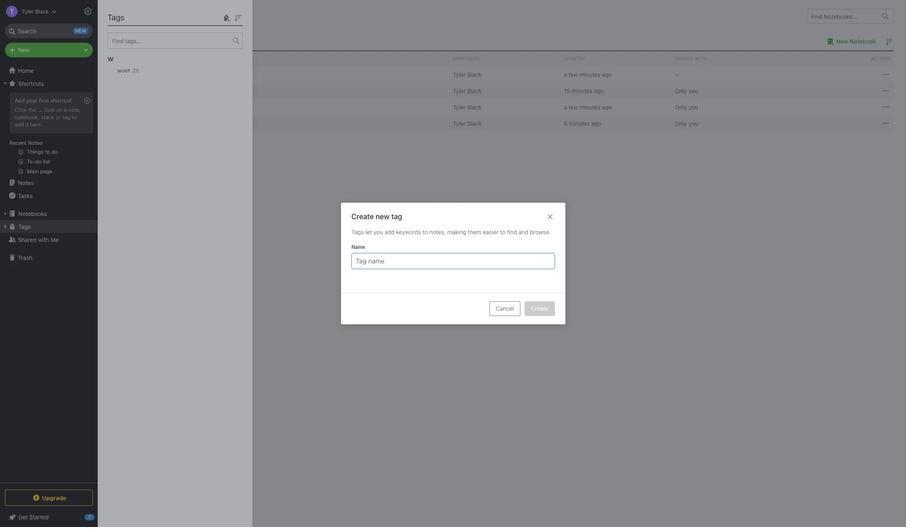 Task type: describe. For each thing, give the bounding box(es) containing it.
notes link
[[0, 176, 97, 189]]

upgrade button
[[5, 490, 93, 507]]

(
[[132, 67, 134, 74]]

title
[[113, 56, 125, 61]]

first notebook
[[135, 71, 174, 78]]

notebooks element
[[98, 0, 906, 528]]

notebook,
[[15, 114, 39, 121]]

2 horizontal spatial to
[[500, 229, 505, 236]]

ago inside to-do list 'row'
[[592, 120, 601, 127]]

shared
[[675, 56, 693, 61]]

name
[[351, 244, 365, 251]]

stack
[[41, 114, 54, 121]]

find
[[507, 229, 517, 236]]

to inside the icon on a note, notebook, stack or tag to add it here.
[[72, 114, 77, 121]]

create new tag image
[[222, 13, 231, 23]]

first
[[39, 97, 49, 104]]

you for 5 minutes ago
[[689, 120, 698, 127]]

0 vertical spatial notes
[[28, 140, 43, 146]]

on
[[56, 107, 63, 113]]

ago inside things to do row
[[602, 104, 612, 111]]

shortcuts button
[[0, 77, 97, 90]]

new for new notebook
[[836, 38, 848, 45]]

your
[[26, 97, 37, 104]]

tags button
[[0, 220, 97, 233]]

with
[[695, 56, 707, 61]]

only you for 15 minutes ago
[[675, 87, 698, 94]]

15
[[564, 87, 570, 94]]

shared with button
[[672, 51, 783, 66]]

5
[[564, 120, 568, 127]]

woot
[[117, 67, 130, 74]]

or
[[56, 114, 61, 121]]

updated button
[[561, 51, 672, 66]]

tyler for things to do row
[[453, 104, 466, 111]]

new notebook
[[836, 38, 876, 45]]

tasks
[[18, 192, 33, 199]]

Name text field
[[355, 254, 551, 269]]

me
[[51, 236, 59, 243]]

0
[[134, 67, 137, 74]]

a for only you
[[564, 104, 567, 111]]

icon on a note, notebook, stack or tag to add it here.
[[15, 107, 81, 128]]

updated
[[564, 56, 585, 61]]

tags let you add keywords to notes, making them easier to find and browse.
[[351, 229, 551, 236]]

notebooks inside "link"
[[18, 210, 47, 217]]

here.
[[30, 121, 43, 128]]

tyler for first notebook row
[[453, 71, 466, 78]]

create for create new tag
[[351, 213, 374, 221]]

1 notebook
[[110, 37, 141, 45]]

recent notes
[[9, 140, 43, 146]]

1 vertical spatial add
[[384, 229, 394, 236]]

1 horizontal spatial tags
[[108, 13, 124, 22]]

minutes inside main page row
[[572, 87, 593, 94]]

Find tags… text field
[[108, 35, 233, 46]]

notes inside "link"
[[18, 179, 33, 186]]

tyler black for to-do list 'row'
[[453, 120, 482, 127]]

it
[[25, 121, 29, 128]]

first notebook row
[[110, 66, 894, 83]]

title button
[[110, 51, 450, 66]]

browse.
[[530, 229, 551, 236]]

click
[[15, 107, 27, 113]]

black for to-do list 'row'
[[468, 120, 482, 127]]

trash link
[[0, 251, 97, 264]]

notebooks link
[[0, 207, 97, 220]]

you for a few minutes ago
[[689, 104, 698, 111]]

main page row
[[110, 83, 894, 99]]

a inside the icon on a note, notebook, stack or tag to add it here.
[[64, 107, 67, 113]]

easier
[[483, 229, 499, 236]]

created
[[453, 56, 473, 61]]

–
[[675, 71, 679, 78]]

expand tags image
[[2, 224, 9, 230]]

1
[[110, 37, 113, 45]]

add
[[15, 97, 25, 104]]

tree containing home
[[0, 64, 98, 483]]

create button
[[524, 302, 555, 317]]

new notebook button
[[825, 37, 876, 46]]

trash
[[18, 254, 32, 261]]

first
[[135, 71, 146, 78]]

notes,
[[429, 229, 446, 236]]

create new tag
[[351, 213, 402, 221]]

tags inside button
[[18, 223, 31, 230]]

5 minutes ago
[[564, 120, 601, 127]]

shared
[[18, 236, 37, 243]]

black for things to do row
[[468, 104, 482, 111]]

close image
[[545, 212, 555, 222]]

created by button
[[450, 51, 561, 66]]

...
[[38, 107, 43, 113]]

home link
[[0, 64, 98, 77]]

recent
[[9, 140, 27, 146]]

actions
[[871, 56, 891, 61]]

shared with me link
[[0, 233, 97, 246]]

shared with
[[675, 56, 707, 61]]



Task type: locate. For each thing, give the bounding box(es) containing it.
few for –
[[569, 71, 578, 78]]

tyler inside first notebook row
[[453, 71, 466, 78]]

tag
[[62, 114, 70, 121], [391, 213, 402, 221]]

2 few from the top
[[569, 104, 578, 111]]

to down note,
[[72, 114, 77, 121]]

2 vertical spatial only you
[[675, 120, 698, 127]]

you inside things to do row
[[689, 104, 698, 111]]

1 horizontal spatial notebook
[[850, 38, 876, 45]]

tree
[[0, 64, 98, 483]]

minutes inside first notebook row
[[580, 71, 601, 78]]

them
[[468, 229, 481, 236]]

1 vertical spatial only you
[[675, 104, 698, 111]]

create right cancel at the bottom of page
[[531, 306, 549, 312]]

a for –
[[564, 71, 567, 78]]

notebook for first notebook
[[148, 71, 174, 78]]

tags left let
[[351, 229, 364, 236]]

0 horizontal spatial create
[[351, 213, 374, 221]]

tyler black inside things to do row
[[453, 104, 482, 111]]

black inside main page row
[[468, 87, 482, 94]]

1 vertical spatial notebook
[[148, 71, 174, 78]]

first notebook button
[[123, 70, 185, 79]]

tasks button
[[0, 189, 97, 202]]

black inside things to do row
[[468, 104, 482, 111]]

you for 15 minutes ago
[[689, 87, 698, 94]]

only
[[675, 87, 687, 94], [675, 104, 687, 111], [675, 120, 687, 127]]

add down new
[[384, 229, 394, 236]]

ago inside first notebook row
[[602, 71, 612, 78]]

minutes down 15 minutes ago at the top right of the page
[[580, 104, 601, 111]]

1 black from the top
[[468, 71, 482, 78]]

icon
[[45, 107, 55, 113]]

row group
[[110, 66, 894, 132]]

home
[[18, 67, 34, 74]]

shortcut
[[50, 97, 72, 104]]

black down main page row
[[468, 104, 482, 111]]

0 horizontal spatial to
[[72, 114, 77, 121]]

w
[[108, 55, 114, 63]]

tag right or
[[62, 114, 70, 121]]

0 vertical spatial create
[[351, 213, 374, 221]]

3 only you from the top
[[675, 120, 698, 127]]

tyler
[[453, 71, 466, 78], [453, 87, 466, 94], [453, 104, 466, 111], [453, 120, 466, 127]]

tags up 1
[[108, 13, 124, 22]]

0 vertical spatial tag
[[62, 114, 70, 121]]

tyler inside main page row
[[453, 87, 466, 94]]

ago right 5
[[592, 120, 601, 127]]

0 vertical spatial new
[[836, 38, 848, 45]]

new for new
[[18, 46, 30, 53]]

0 vertical spatial only you
[[675, 87, 698, 94]]

and
[[519, 229, 528, 236]]

tyler black inside main page row
[[453, 87, 482, 94]]

2 only you from the top
[[675, 104, 698, 111]]

0 vertical spatial notebooks
[[110, 11, 149, 21]]

shortcuts
[[18, 80, 44, 87]]

few down 15 at right
[[569, 104, 578, 111]]

2 black from the top
[[468, 87, 482, 94]]

0 horizontal spatial new
[[18, 46, 30, 53]]

)
[[137, 67, 139, 74]]

tyler black inside first notebook row
[[453, 71, 482, 78]]

new
[[836, 38, 848, 45], [18, 46, 30, 53]]

0 vertical spatial few
[[569, 71, 578, 78]]

row group containing first notebook
[[110, 66, 894, 132]]

only you for a few minutes ago
[[675, 104, 698, 111]]

minutes right 15 at right
[[572, 87, 593, 94]]

create inside button
[[531, 306, 549, 312]]

a few minutes ago inside first notebook row
[[564, 71, 612, 78]]

notes up tasks
[[18, 179, 33, 186]]

notebooks
[[110, 11, 149, 21], [18, 210, 47, 217]]

few
[[569, 71, 578, 78], [569, 104, 578, 111]]

0 horizontal spatial tags
[[18, 223, 31, 230]]

row group inside notebooks element
[[110, 66, 894, 132]]

expand notebooks image
[[2, 211, 9, 217]]

1 horizontal spatial add
[[384, 229, 394, 236]]

the
[[28, 107, 36, 113]]

a right on at the top
[[64, 107, 67, 113]]

2 tyler black from the top
[[453, 87, 482, 94]]

notebook for new notebook
[[850, 38, 876, 45]]

tag right new
[[391, 213, 402, 221]]

making
[[447, 229, 466, 236]]

tyler black for first notebook row
[[453, 71, 482, 78]]

notebooks down tasks
[[18, 210, 47, 217]]

0 horizontal spatial tag
[[62, 114, 70, 121]]

tyler inside things to do row
[[453, 104, 466, 111]]

black down first notebook row
[[468, 87, 482, 94]]

a few minutes ago inside things to do row
[[564, 104, 612, 111]]

notebook
[[850, 38, 876, 45], [148, 71, 174, 78]]

None search field
[[11, 24, 87, 38]]

a up 15 at right
[[564, 71, 567, 78]]

to-do list row
[[110, 115, 894, 132]]

1 a few minutes ago from the top
[[564, 71, 612, 78]]

new
[[376, 213, 389, 221]]

black inside first notebook row
[[468, 71, 482, 78]]

new inside popup button
[[18, 46, 30, 53]]

1 vertical spatial a few minutes ago
[[564, 104, 612, 111]]

to left find
[[500, 229, 505, 236]]

1 horizontal spatial tag
[[391, 213, 402, 221]]

new up actions button
[[836, 38, 848, 45]]

tyler for to-do list 'row'
[[453, 120, 466, 127]]

a up 5
[[564, 104, 567, 111]]

woot ( 0 )
[[117, 67, 139, 74]]

tyler inside to-do list 'row'
[[453, 120, 466, 127]]

1 only you from the top
[[675, 87, 698, 94]]

minutes right 5
[[569, 120, 590, 127]]

tags
[[108, 13, 124, 22], [18, 223, 31, 230], [351, 229, 364, 236]]

notebook
[[114, 37, 141, 45]]

1 tyler black from the top
[[453, 71, 482, 78]]

1 vertical spatial few
[[569, 104, 578, 111]]

only you for 5 minutes ago
[[675, 120, 698, 127]]

only inside main page row
[[675, 87, 687, 94]]

few for only you
[[569, 104, 578, 111]]

3 only from the top
[[675, 120, 687, 127]]

notes right recent
[[28, 140, 43, 146]]

you inside to-do list 'row'
[[689, 120, 698, 127]]

0 horizontal spatial add
[[15, 121, 24, 128]]

tyler black inside to-do list 'row'
[[453, 120, 482, 127]]

Find Notebooks… text field
[[808, 10, 877, 23]]

15 minutes ago
[[564, 87, 604, 94]]

black inside to-do list 'row'
[[468, 120, 482, 127]]

group containing add your first shortcut
[[0, 90, 97, 180]]

4 black from the top
[[468, 120, 482, 127]]

0 vertical spatial a few minutes ago
[[564, 71, 612, 78]]

w row group
[[108, 49, 249, 88]]

cancel
[[496, 306, 514, 312]]

you inside main page row
[[689, 87, 698, 94]]

0 horizontal spatial notebook
[[148, 71, 174, 78]]

notebooks up notebook on the top
[[110, 11, 149, 21]]

new up the home
[[18, 46, 30, 53]]

with
[[38, 236, 49, 243]]

create up let
[[351, 213, 374, 221]]

4 tyler from the top
[[453, 120, 466, 127]]

few down the updated
[[569, 71, 578, 78]]

0 vertical spatial only
[[675, 87, 687, 94]]

1 vertical spatial notebooks
[[18, 210, 47, 217]]

black for first notebook row
[[468, 71, 482, 78]]

a inside things to do row
[[564, 104, 567, 111]]

notebook inside row
[[148, 71, 174, 78]]

a few minutes ago for only you
[[564, 104, 612, 111]]

ago right 15 at right
[[594, 87, 604, 94]]

1 horizontal spatial to
[[423, 229, 428, 236]]

only for a few minutes ago
[[675, 104, 687, 111]]

1 vertical spatial new
[[18, 46, 30, 53]]

only for 5 minutes ago
[[675, 120, 687, 127]]

a few minutes ago down 15 minutes ago at the top right of the page
[[564, 104, 612, 111]]

upgrade
[[42, 495, 66, 502]]

a few minutes ago
[[564, 71, 612, 78], [564, 104, 612, 111]]

0 vertical spatial add
[[15, 121, 24, 128]]

2 tyler from the top
[[453, 87, 466, 94]]

minutes inside to-do list 'row'
[[569, 120, 590, 127]]

minutes up 15 minutes ago at the top right of the page
[[580, 71, 601, 78]]

note,
[[68, 107, 81, 113]]

black
[[468, 71, 482, 78], [468, 87, 482, 94], [468, 104, 482, 111], [468, 120, 482, 127]]

1 only from the top
[[675, 87, 687, 94]]

to left 'notes,'
[[423, 229, 428, 236]]

2 only from the top
[[675, 104, 687, 111]]

ago
[[602, 71, 612, 78], [594, 87, 604, 94], [602, 104, 612, 111], [592, 120, 601, 127]]

1 few from the top
[[569, 71, 578, 78]]

0 horizontal spatial notebooks
[[18, 210, 47, 217]]

tyler for main page row
[[453, 87, 466, 94]]

notebook right first
[[148, 71, 174, 78]]

ago inside main page row
[[594, 87, 604, 94]]

shared with me
[[18, 236, 59, 243]]

things to do row
[[110, 99, 894, 115]]

minutes
[[580, 71, 601, 78], [572, 87, 593, 94], [580, 104, 601, 111], [569, 120, 590, 127]]

created by
[[453, 56, 481, 61]]

group inside tree
[[0, 90, 97, 180]]

add
[[15, 121, 24, 128], [384, 229, 394, 236]]

1 vertical spatial tag
[[391, 213, 402, 221]]

actions button
[[783, 51, 894, 66]]

1 horizontal spatial new
[[836, 38, 848, 45]]

black down by
[[468, 71, 482, 78]]

keywords
[[396, 229, 421, 236]]

notes
[[28, 140, 43, 146], [18, 179, 33, 186]]

few inside things to do row
[[569, 104, 578, 111]]

cancel button
[[489, 302, 520, 317]]

tyler black for things to do row
[[453, 104, 482, 111]]

a few minutes ago for –
[[564, 71, 612, 78]]

black down things to do row
[[468, 120, 482, 127]]

only you inside main page row
[[675, 87, 698, 94]]

tags up shared on the top left of page
[[18, 223, 31, 230]]

few inside first notebook row
[[569, 71, 578, 78]]

ago down 'updated' button
[[602, 71, 612, 78]]

only you
[[675, 87, 698, 94], [675, 104, 698, 111], [675, 120, 698, 127]]

minutes inside things to do row
[[580, 104, 601, 111]]

let
[[365, 229, 372, 236]]

1 horizontal spatial notebooks
[[110, 11, 149, 21]]

add your first shortcut
[[15, 97, 72, 104]]

group
[[0, 90, 97, 180]]

you
[[689, 87, 698, 94], [689, 104, 698, 111], [689, 120, 698, 127], [373, 229, 383, 236]]

add inside the icon on a note, notebook, stack or tag to add it here.
[[15, 121, 24, 128]]

Search text field
[[11, 24, 87, 38]]

only for 15 minutes ago
[[675, 87, 687, 94]]

1 vertical spatial create
[[531, 306, 549, 312]]

only you inside to-do list 'row'
[[675, 120, 698, 127]]

only inside things to do row
[[675, 104, 687, 111]]

3 tyler from the top
[[453, 104, 466, 111]]

add left it
[[15, 121, 24, 128]]

black for main page row
[[468, 87, 482, 94]]

a few minutes ago up 15 minutes ago at the top right of the page
[[564, 71, 612, 78]]

to
[[72, 114, 77, 121], [423, 229, 428, 236], [500, 229, 505, 236]]

new button
[[5, 43, 93, 57]]

2 vertical spatial only
[[675, 120, 687, 127]]

0 vertical spatial notebook
[[850, 38, 876, 45]]

3 black from the top
[[468, 104, 482, 111]]

1 vertical spatial only
[[675, 104, 687, 111]]

3 tyler black from the top
[[453, 104, 482, 111]]

by
[[475, 56, 481, 61]]

a inside first notebook row
[[564, 71, 567, 78]]

2 a few minutes ago from the top
[[564, 104, 612, 111]]

1 vertical spatial notes
[[18, 179, 33, 186]]

4 tyler black from the top
[[453, 120, 482, 127]]

arrow image
[[113, 70, 123, 79]]

tag inside the icon on a note, notebook, stack or tag to add it here.
[[62, 114, 70, 121]]

settings image
[[83, 7, 93, 16]]

a
[[564, 71, 567, 78], [564, 104, 567, 111], [64, 107, 67, 113]]

create for create
[[531, 306, 549, 312]]

2 horizontal spatial tags
[[351, 229, 364, 236]]

1 horizontal spatial create
[[531, 306, 549, 312]]

ago down 15 minutes ago at the top right of the page
[[602, 104, 612, 111]]

tyler black
[[453, 71, 482, 78], [453, 87, 482, 94], [453, 104, 482, 111], [453, 120, 482, 127]]

notebook up actions at the top of the page
[[850, 38, 876, 45]]

1 tyler from the top
[[453, 71, 466, 78]]

only you inside things to do row
[[675, 104, 698, 111]]

click the ...
[[15, 107, 43, 113]]

only inside to-do list 'row'
[[675, 120, 687, 127]]

new inside button
[[836, 38, 848, 45]]

tyler black for main page row
[[453, 87, 482, 94]]



Task type: vqa. For each thing, say whether or not it's contained in the screenshot.
Shared with Me LINK
yes



